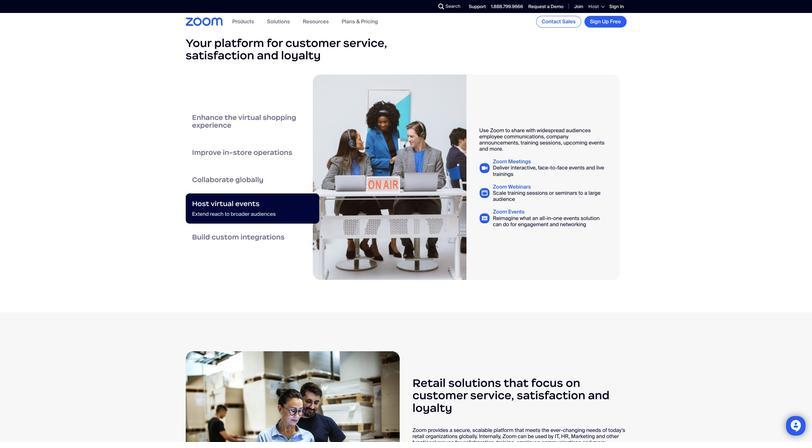 Task type: vqa. For each thing, say whether or not it's contained in the screenshot.
virtual in the the Host virtual events Extend reach to broader audiences
yes



Task type: locate. For each thing, give the bounding box(es) containing it.
what
[[520, 215, 531, 222]]

for down solutions popup button
[[267, 36, 283, 50]]

search image
[[438, 4, 444, 9], [438, 4, 444, 9]]

0 vertical spatial host
[[589, 4, 599, 9]]

host for host
[[589, 4, 599, 9]]

host
[[589, 4, 599, 9], [192, 199, 209, 208]]

zoom down audience
[[493, 209, 507, 215]]

integrations
[[241, 233, 285, 242]]

2 horizontal spatial for
[[510, 221, 517, 228]]

zoom events reimagine what an all-in-one events solution can do for engagement and networking
[[493, 209, 600, 228]]

employee up more.
[[479, 133, 503, 140]]

1 horizontal spatial platform
[[494, 427, 514, 434]]

to right reach
[[225, 211, 230, 217]]

0 vertical spatial the
[[225, 113, 237, 122]]

zoom right internally, on the bottom of the page
[[503, 433, 517, 440]]

sign
[[609, 4, 619, 9], [590, 18, 601, 25]]

2 vertical spatial for
[[455, 440, 462, 442]]

retail
[[413, 433, 424, 440]]

0 horizontal spatial for
[[267, 36, 283, 50]]

use
[[479, 127, 489, 134]]

pricing
[[361, 18, 378, 25]]

platform down products popup button
[[214, 36, 264, 50]]

0 vertical spatial satisfaction
[[186, 48, 254, 63]]

1.888.799.9666 link
[[491, 4, 523, 9]]

satisfaction inside your platform for customer service, satisfaction and loyalty
[[186, 48, 254, 63]]

announcements,
[[479, 139, 519, 146]]

employee down meets
[[517, 440, 540, 442]]

1 horizontal spatial sign
[[609, 4, 619, 9]]

tab list containing enhance the virtual shopping experience
[[186, 104, 319, 251]]

0 horizontal spatial to
[[225, 211, 230, 217]]

1 vertical spatial the
[[542, 427, 549, 434]]

zoom up functional
[[413, 427, 427, 434]]

in- right an
[[547, 215, 553, 222]]

audiences inside the host virtual events extend reach to broader audiences
[[251, 211, 276, 217]]

0 vertical spatial that
[[504, 376, 529, 390]]

1 vertical spatial that
[[515, 427, 524, 434]]

platform up training,
[[494, 427, 514, 434]]

1 horizontal spatial can
[[518, 433, 527, 440]]

1 horizontal spatial a
[[547, 4, 550, 9]]

host inside the host virtual events extend reach to broader audiences
[[192, 199, 209, 208]]

0 horizontal spatial can
[[493, 221, 502, 228]]

on
[[566, 376, 580, 390]]

used
[[535, 433, 547, 440]]

0 horizontal spatial the
[[225, 113, 237, 122]]

zoom up trainings
[[493, 158, 507, 165]]

1 horizontal spatial the
[[542, 427, 549, 434]]

0 vertical spatial to
[[505, 127, 510, 134]]

1 vertical spatial satisfaction
[[517, 389, 585, 403]]

seminars
[[555, 190, 577, 196]]

to
[[505, 127, 510, 134], [579, 190, 583, 196], [225, 211, 230, 217]]

improve in-store operations button
[[186, 139, 319, 166]]

0 vertical spatial audiences
[[566, 127, 591, 134]]

contact sales link
[[536, 16, 581, 28]]

today's
[[608, 427, 625, 434]]

an
[[532, 215, 538, 222]]

a left secure,
[[450, 427, 452, 434]]

audiences inside the use zoom to share with widespread audiences employee communications, company announcements, training sessions, upcoming events and more.
[[566, 127, 591, 134]]

tab list inside tabbed carousel element
[[186, 104, 319, 251]]

virtual inside enhance the virtual shopping experience
[[238, 113, 261, 122]]

zoom up announcements,
[[490, 127, 504, 134]]

can inside the zoom provides a secure, scalable platform that meets the ever-changing needs of today's retail organizations globally. internally, zoom can be used by it, hr, marketing and other functional groups for collaboration, training, employee communications and mor
[[518, 433, 527, 440]]

1 horizontal spatial in-
[[547, 215, 553, 222]]

the inside the zoom provides a secure, scalable platform that meets the ever-changing needs of today's retail organizations globally. internally, zoom can be used by it, hr, marketing and other functional groups for collaboration, training, employee communications and mor
[[542, 427, 549, 434]]

1 vertical spatial for
[[510, 221, 517, 228]]

collaborate globally
[[192, 175, 263, 184]]

by
[[548, 433, 554, 440]]

2 horizontal spatial to
[[579, 190, 583, 196]]

0 horizontal spatial in-
[[223, 148, 233, 157]]

0 horizontal spatial service,
[[343, 36, 387, 50]]

the left ever-
[[542, 427, 549, 434]]

1 horizontal spatial to
[[505, 127, 510, 134]]

0 vertical spatial in-
[[223, 148, 233, 157]]

zoom webinars scale training sessions or seminars to a large audience
[[493, 183, 601, 203]]

audience
[[493, 196, 515, 203]]

for inside zoom events reimagine what an all-in-one events solution can do for engagement and networking
[[510, 221, 517, 228]]

request a demo link
[[528, 4, 564, 9]]

2 vertical spatial a
[[450, 427, 452, 434]]

the right enhance
[[225, 113, 237, 122]]

store
[[233, 148, 252, 157]]

1 horizontal spatial service,
[[470, 389, 514, 403]]

webinars
[[508, 183, 531, 190]]

your
[[186, 36, 212, 50]]

audiences up "integrations"
[[251, 211, 276, 217]]

0 vertical spatial a
[[547, 4, 550, 9]]

platform inside your platform for customer service, satisfaction and loyalty
[[214, 36, 264, 50]]

1 horizontal spatial virtual
[[238, 113, 261, 122]]

scale
[[493, 190, 506, 196]]

1 vertical spatial host
[[192, 199, 209, 208]]

1 vertical spatial training
[[508, 190, 525, 196]]

0 horizontal spatial host
[[192, 199, 209, 208]]

0 horizontal spatial satisfaction
[[186, 48, 254, 63]]

focus
[[531, 376, 563, 390]]

0 vertical spatial for
[[267, 36, 283, 50]]

0 horizontal spatial sign
[[590, 18, 601, 25]]

can
[[493, 221, 502, 228], [518, 433, 527, 440]]

1 horizontal spatial employee
[[517, 440, 540, 442]]

to left large
[[579, 190, 583, 196]]

None search field
[[415, 1, 440, 12]]

can left be
[[518, 433, 527, 440]]

1 vertical spatial audiences
[[251, 211, 276, 217]]

can inside zoom events reimagine what an all-in-one events solution can do for engagement and networking
[[493, 221, 502, 228]]

tabbed carousel element
[[186, 75, 627, 280]]

solution
[[581, 215, 600, 222]]

host virtual events extend reach to broader audiences
[[192, 199, 276, 217]]

marketing
[[571, 433, 595, 440]]

zoom events link
[[493, 209, 525, 215]]

1 vertical spatial service,
[[470, 389, 514, 403]]

0 horizontal spatial audiences
[[251, 211, 276, 217]]

sessions
[[527, 190, 548, 196]]

extend
[[192, 211, 209, 217]]

0 vertical spatial employee
[[479, 133, 503, 140]]

2 horizontal spatial a
[[584, 190, 587, 196]]

to left share
[[505, 127, 510, 134]]

0 vertical spatial service,
[[343, 36, 387, 50]]

audiences up upcoming
[[566, 127, 591, 134]]

more.
[[490, 146, 503, 152]]

1 horizontal spatial audiences
[[566, 127, 591, 134]]

trainings
[[493, 171, 514, 178]]

up
[[602, 18, 609, 25]]

can left do
[[493, 221, 502, 228]]

scalable
[[472, 427, 492, 434]]

for
[[267, 36, 283, 50], [510, 221, 517, 228], [455, 440, 462, 442]]

events right one
[[564, 215, 580, 222]]

tab list
[[186, 104, 319, 251]]

1 horizontal spatial host
[[589, 4, 599, 9]]

secure,
[[454, 427, 471, 434]]

that inside 'retail solutions that focus on customer service, satisfaction and loyalty'
[[504, 376, 529, 390]]

1 vertical spatial platform
[[494, 427, 514, 434]]

for right do
[[510, 221, 517, 228]]

sign left up
[[590, 18, 601, 25]]

1 horizontal spatial loyalty
[[413, 401, 452, 415]]

contact
[[542, 18, 561, 25]]

host up extend at the left top
[[192, 199, 209, 208]]

2 vertical spatial to
[[225, 211, 230, 217]]

0 vertical spatial sign
[[609, 4, 619, 9]]

large
[[589, 190, 601, 196]]

solutions
[[448, 376, 501, 390]]

1 vertical spatial virtual
[[211, 199, 234, 208]]

1 vertical spatial customer
[[413, 389, 468, 403]]

and inside zoom meetings deliver interactive, face-to-face events and live trainings
[[586, 165, 595, 171]]

reach
[[210, 211, 224, 217]]

plans & pricing link
[[342, 18, 378, 25]]

zoom up audience
[[493, 183, 507, 190]]

that
[[504, 376, 529, 390], [515, 427, 524, 434]]

satisfaction inside 'retail solutions that focus on customer service, satisfaction and loyalty'
[[517, 389, 585, 403]]

a inside the zoom provides a secure, scalable platform that meets the ever-changing needs of today's retail organizations globally. internally, zoom can be used by it, hr, marketing and other functional groups for collaboration, training, employee communications and mor
[[450, 427, 452, 434]]

4 / 5 group
[[313, 75, 620, 280]]

0 vertical spatial training
[[521, 139, 539, 146]]

0 vertical spatial loyalty
[[281, 48, 321, 63]]

0 vertical spatial can
[[493, 221, 502, 228]]

zoom webinars logo image
[[479, 188, 490, 198]]

loyalty
[[281, 48, 321, 63], [413, 401, 452, 415]]

use zoom to share with widespread audiences employee communications, company announcements, training sessions, upcoming events and more.
[[479, 127, 605, 152]]

that left focus
[[504, 376, 529, 390]]

request a demo
[[528, 4, 564, 9]]

a left large
[[584, 190, 587, 196]]

zoom for secure,
[[413, 427, 427, 434]]

meets
[[525, 427, 540, 434]]

resources
[[303, 18, 329, 25]]

service,
[[343, 36, 387, 50], [470, 389, 514, 403]]

training down "with"
[[521, 139, 539, 146]]

zoom events logo image
[[479, 213, 490, 223]]

for inside the zoom provides a secure, scalable platform that meets the ever-changing needs of today's retail organizations globally. internally, zoom can be used by it, hr, marketing and other functional groups for collaboration, training, employee communications and mor
[[455, 440, 462, 442]]

1 vertical spatial sign
[[590, 18, 601, 25]]

that inside the zoom provides a secure, scalable platform that meets the ever-changing needs of today's retail organizations globally. internally, zoom can be used by it, hr, marketing and other functional groups for collaboration, training, employee communications and mor
[[515, 427, 524, 434]]

zoom inside zoom events reimagine what an all-in-one events solution can do for engagement and networking
[[493, 209, 507, 215]]

a left demo
[[547, 4, 550, 9]]

1 vertical spatial a
[[584, 190, 587, 196]]

1 vertical spatial in-
[[547, 215, 553, 222]]

loyalty inside 'retail solutions that focus on customer service, satisfaction and loyalty'
[[413, 401, 452, 415]]

1 horizontal spatial for
[[455, 440, 462, 442]]

1 vertical spatial employee
[[517, 440, 540, 442]]

0 horizontal spatial platform
[[214, 36, 264, 50]]

and inside your platform for customer service, satisfaction and loyalty
[[257, 48, 278, 63]]

0 horizontal spatial employee
[[479, 133, 503, 140]]

0 horizontal spatial a
[[450, 427, 452, 434]]

0 vertical spatial customer
[[285, 36, 341, 50]]

face
[[557, 165, 568, 171]]

needs
[[586, 427, 601, 434]]

virtual left shopping at top
[[238, 113, 261, 122]]

0 horizontal spatial virtual
[[211, 199, 234, 208]]

sign left in
[[609, 4, 619, 9]]

in- inside zoom events reimagine what an all-in-one events solution can do for engagement and networking
[[547, 215, 553, 222]]

0 vertical spatial platform
[[214, 36, 264, 50]]

0 horizontal spatial loyalty
[[281, 48, 321, 63]]

events inside zoom meetings deliver interactive, face-to-face events and live trainings
[[569, 165, 585, 171]]

host right join
[[589, 4, 599, 9]]

and inside the use zoom to share with widespread audiences employee communications, company announcements, training sessions, upcoming events and more.
[[479, 146, 488, 152]]

employee
[[479, 133, 503, 140], [517, 440, 540, 442]]

in- right improve
[[223, 148, 233, 157]]

1 horizontal spatial customer
[[413, 389, 468, 403]]

events right upcoming
[[589, 139, 605, 146]]

be
[[528, 433, 534, 440]]

sales
[[562, 18, 576, 25]]

a
[[547, 4, 550, 9], [584, 190, 587, 196], [450, 427, 452, 434]]

collaborate
[[192, 175, 234, 184]]

training right scale
[[508, 190, 525, 196]]

for inside your platform for customer service, satisfaction and loyalty
[[267, 36, 283, 50]]

events right the 'face'
[[569, 165, 585, 171]]

events up broader
[[235, 199, 260, 208]]

solutions button
[[267, 18, 290, 25]]

1 horizontal spatial satisfaction
[[517, 389, 585, 403]]

that left be
[[515, 427, 524, 434]]

virtual up reach
[[211, 199, 234, 208]]

for down secure,
[[455, 440, 462, 442]]

0 horizontal spatial customer
[[285, 36, 341, 50]]

1 vertical spatial can
[[518, 433, 527, 440]]

other
[[606, 433, 619, 440]]

improve
[[192, 148, 221, 157]]

customer inside 'retail solutions that focus on customer service, satisfaction and loyalty'
[[413, 389, 468, 403]]

zoom inside zoom meetings deliver interactive, face-to-face events and live trainings
[[493, 158, 507, 165]]

zoom inside zoom webinars scale training sessions or seminars to a large audience
[[493, 183, 507, 190]]

0 vertical spatial virtual
[[238, 113, 261, 122]]

1 vertical spatial loyalty
[[413, 401, 452, 415]]

with
[[526, 127, 536, 134]]

1 vertical spatial to
[[579, 190, 583, 196]]



Task type: describe. For each thing, give the bounding box(es) containing it.
demo
[[551, 4, 564, 9]]

sign up free
[[590, 18, 621, 25]]

zoom meetings deliver interactive, face-to-face events and live trainings
[[493, 158, 604, 178]]

join link
[[574, 4, 583, 9]]

upcoming
[[563, 139, 588, 146]]

zoom meetings link
[[493, 158, 531, 165]]

products button
[[232, 18, 254, 25]]

1.888.799.9666
[[491, 4, 523, 9]]

or
[[549, 190, 554, 196]]

platform inside the zoom provides a secure, scalable platform that meets the ever-changing needs of today's retail organizations globally. internally, zoom can be used by it, hr, marketing and other functional groups for collaboration, training, employee communications and mor
[[494, 427, 514, 434]]

sign in
[[609, 4, 624, 9]]

it,
[[555, 433, 560, 440]]

service, inside your platform for customer service, satisfaction and loyalty
[[343, 36, 387, 50]]

globally.
[[459, 433, 478, 440]]

plans & pricing
[[342, 18, 378, 25]]

communications,
[[504, 133, 545, 140]]

solutions
[[267, 18, 290, 25]]

to inside zoom webinars scale training sessions or seminars to a large audience
[[579, 190, 583, 196]]

card label element
[[313, 75, 620, 280]]

virtual inside the host virtual events extend reach to broader audiences
[[211, 199, 234, 208]]

communications
[[541, 440, 581, 442]]

zoom for interactive,
[[493, 158, 507, 165]]

products
[[232, 18, 254, 25]]

engagement
[[518, 221, 549, 228]]

employee inside the zoom provides a secure, scalable platform that meets the ever-changing needs of today's retail organizations globally. internally, zoom can be used by it, hr, marketing and other functional groups for collaboration, training, employee communications and mor
[[517, 440, 540, 442]]

search
[[446, 3, 460, 9]]

enhance the virtual shopping experience
[[192, 113, 296, 130]]

custom
[[212, 233, 239, 242]]

zoom for what
[[493, 209, 507, 215]]

collaboration,
[[463, 440, 495, 442]]

changing
[[563, 427, 585, 434]]

zoom meetings logo image
[[479, 163, 490, 173]]

request
[[528, 4, 546, 9]]

woman speaking to team members image
[[313, 75, 466, 280]]

in- inside improve in-store operations button
[[223, 148, 233, 157]]

sign for sign up free
[[590, 18, 601, 25]]

retail
[[413, 376, 446, 390]]

improve in-store operations
[[192, 148, 292, 157]]

support
[[469, 4, 486, 9]]

do
[[503, 221, 509, 228]]

company
[[546, 133, 569, 140]]

operations
[[254, 148, 292, 157]]

enhance
[[192, 113, 223, 122]]

meetings
[[508, 158, 531, 165]]

organizations
[[426, 433, 458, 440]]

training,
[[496, 440, 516, 442]]

&
[[356, 18, 360, 25]]

interactive,
[[511, 165, 537, 171]]

build custom integrations button
[[186, 224, 319, 251]]

events inside the host virtual events extend reach to broader audiences
[[235, 199, 260, 208]]

face-
[[538, 165, 551, 171]]

and inside zoom events reimagine what an all-in-one events solution can do for engagement and networking
[[550, 221, 559, 228]]

one
[[553, 215, 562, 222]]

ever-
[[551, 427, 563, 434]]

events inside zoom events reimagine what an all-in-one events solution can do for engagement and networking
[[564, 215, 580, 222]]

events inside the use zoom to share with widespread audiences employee communications, company announcements, training sessions, upcoming events and more.
[[589, 139, 605, 146]]

functional
[[413, 440, 436, 442]]

and inside 'retail solutions that focus on customer service, satisfaction and loyalty'
[[588, 389, 610, 403]]

a inside zoom webinars scale training sessions or seminars to a large audience
[[584, 190, 587, 196]]

plans
[[342, 18, 355, 25]]

to inside the use zoom to share with widespread audiences employee communications, company announcements, training sessions, upcoming events and more.
[[505, 127, 510, 134]]

sign up free link
[[584, 16, 627, 28]]

customer inside your platform for customer service, satisfaction and loyalty
[[285, 36, 341, 50]]

sign in link
[[609, 4, 624, 9]]

provides
[[428, 427, 448, 434]]

training inside zoom webinars scale training sessions or seminars to a large audience
[[508, 190, 525, 196]]

widespread
[[537, 127, 565, 134]]

zoom logo image
[[186, 18, 223, 26]]

experience
[[192, 121, 231, 130]]

the inside enhance the virtual shopping experience
[[225, 113, 237, 122]]

service, inside 'retail solutions that focus on customer service, satisfaction and loyalty'
[[470, 389, 514, 403]]

globally
[[235, 175, 263, 184]]

live
[[596, 165, 604, 171]]

support link
[[469, 4, 486, 9]]

free
[[610, 18, 621, 25]]

share
[[511, 127, 525, 134]]

reimagine
[[493, 215, 519, 222]]

host for host virtual events extend reach to broader audiences
[[192, 199, 209, 208]]

employee inside the use zoom to share with widespread audiences employee communications, company announcements, training sessions, upcoming events and more.
[[479, 133, 503, 140]]

team looking at an ipad image
[[186, 352, 400, 442]]

to-
[[551, 165, 557, 171]]

training inside the use zoom to share with widespread audiences employee communications, company announcements, training sessions, upcoming events and more.
[[521, 139, 539, 146]]

join
[[574, 4, 583, 9]]

retail solutions that focus on customer service, satisfaction and loyalty
[[413, 376, 610, 415]]

host button
[[589, 4, 604, 9]]

to inside the host virtual events extend reach to broader audiences
[[225, 211, 230, 217]]

zoom for training
[[493, 183, 507, 190]]

broader
[[231, 211, 250, 217]]

networking
[[560, 221, 586, 228]]

zoom inside the use zoom to share with widespread audiences employee communications, company announcements, training sessions, upcoming events and more.
[[490, 127, 504, 134]]

loyalty inside your platform for customer service, satisfaction and loyalty
[[281, 48, 321, 63]]

sessions,
[[540, 139, 562, 146]]

resources button
[[303, 18, 329, 25]]

sign for sign in
[[609, 4, 619, 9]]

all-
[[539, 215, 547, 222]]

build
[[192, 233, 210, 242]]

hr,
[[561, 433, 570, 440]]



